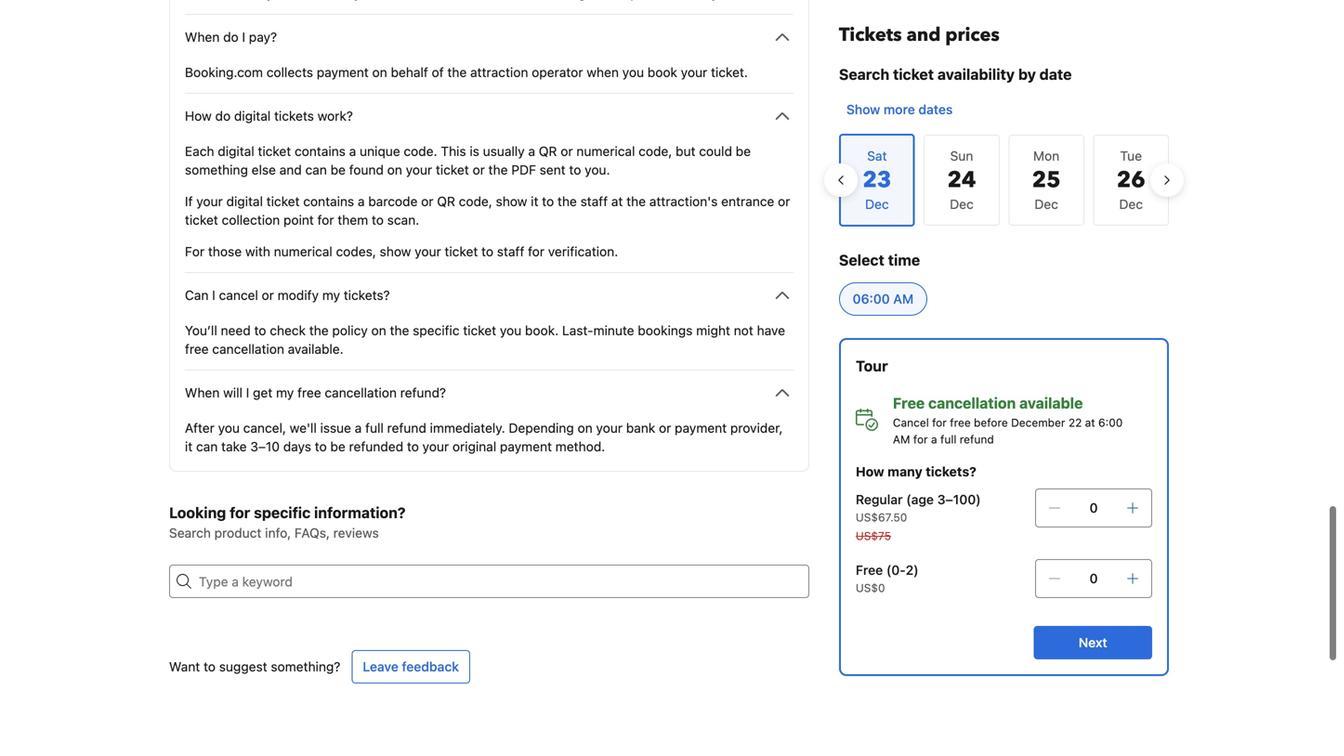Task type: vqa. For each thing, say whether or not it's contained in the screenshot.


Task type: locate. For each thing, give the bounding box(es) containing it.
0 horizontal spatial qr
[[437, 194, 455, 209]]

could
[[699, 144, 732, 159]]

code, left but
[[639, 144, 672, 159]]

by
[[1019, 66, 1036, 83]]

0 vertical spatial be
[[736, 144, 751, 159]]

many
[[888, 464, 923, 480]]

collects
[[267, 65, 313, 80]]

on inside each digital ticket contains a unique code. this is usually a qr or numerical code, but could be something else and can be found on your ticket or the pdf sent to you.
[[387, 162, 402, 178]]

ticket up "show more dates"
[[893, 66, 934, 83]]

to inside each digital ticket contains a unique code. this is usually a qr or numerical code, but could be something else and can be found on your ticket or the pdf sent to you.
[[569, 162, 581, 178]]

0 vertical spatial numerical
[[577, 144, 635, 159]]

dec inside tue 26 dec
[[1119, 197, 1143, 212]]

us$67.50
[[856, 511, 907, 524]]

digital up collection
[[226, 194, 263, 209]]

and left prices
[[907, 22, 941, 48]]

0 vertical spatial when
[[185, 29, 220, 45]]

0 vertical spatial 0
[[1090, 501, 1098, 516]]

numerical
[[577, 144, 635, 159], [274, 244, 333, 259]]

22
[[1069, 416, 1082, 429]]

ticket up point
[[266, 194, 300, 209]]

when do i pay?
[[185, 29, 277, 45]]

can down 'after'
[[196, 439, 218, 454]]

0 vertical spatial it
[[531, 194, 539, 209]]

contains inside if your digital ticket contains a barcode or qr code, show it to the staff at the attraction's entrance or ticket collection point for them to scan.
[[303, 194, 354, 209]]

product
[[214, 526, 262, 541]]

0 vertical spatial and
[[907, 22, 941, 48]]

tickets? up 3–100)
[[926, 464, 977, 480]]

3–10
[[250, 439, 280, 454]]

0 for free (0-2)
[[1090, 571, 1098, 586]]

method.
[[556, 439, 605, 454]]

provider,
[[730, 421, 783, 436]]

0 horizontal spatial code,
[[459, 194, 492, 209]]

december
[[1011, 416, 1066, 429]]

dec down the 24
[[950, 197, 974, 212]]

free up us$0 in the right bottom of the page
[[856, 563, 883, 578]]

numerical down point
[[274, 244, 333, 259]]

specific
[[413, 323, 460, 338], [254, 504, 311, 522]]

1 vertical spatial specific
[[254, 504, 311, 522]]

1 horizontal spatial can
[[305, 162, 327, 178]]

0 horizontal spatial dec
[[950, 197, 974, 212]]

0 vertical spatial specific
[[413, 323, 460, 338]]

at inside free cancellation available cancel for free before december 22 at 6:00 am for a full refund
[[1085, 416, 1096, 429]]

1 vertical spatial contains
[[303, 194, 354, 209]]

attraction
[[470, 65, 528, 80]]

and inside each digital ticket contains a unique code. this is usually a qr or numerical code, but could be something else and can be found on your ticket or the pdf sent to you.
[[280, 162, 302, 178]]

for right cancel
[[932, 416, 947, 429]]

your down code.
[[406, 162, 432, 178]]

0 vertical spatial my
[[322, 288, 340, 303]]

1 vertical spatial qr
[[437, 194, 455, 209]]

0 vertical spatial digital
[[234, 108, 271, 124]]

your right if on the top left of the page
[[196, 194, 223, 209]]

or inside after you cancel, we'll issue a full refund immediately. depending on your bank or payment provider, it can take 3–10 days to be refunded to your original payment method.
[[659, 421, 671, 436]]

i left pay? at top
[[242, 29, 245, 45]]

0 horizontal spatial tickets?
[[344, 288, 390, 303]]

1 vertical spatial when
[[185, 385, 220, 401]]

can inside each digital ticket contains a unique code. this is usually a qr or numerical code, but could be something else and can be found on your ticket or the pdf sent to you.
[[305, 162, 327, 178]]

1 horizontal spatial dec
[[1035, 197, 1059, 212]]

for up product
[[230, 504, 250, 522]]

refund
[[387, 421, 426, 436], [960, 433, 994, 446]]

when
[[587, 65, 619, 80]]

not
[[734, 323, 754, 338]]

for those with numerical codes, show your ticket to staff for verification.
[[185, 244, 618, 259]]

1 vertical spatial am
[[893, 433, 910, 446]]

search ticket availability by date
[[839, 66, 1072, 83]]

codes,
[[336, 244, 376, 259]]

0 vertical spatial free
[[893, 395, 925, 412]]

to right refunded
[[407, 439, 419, 454]]

0 horizontal spatial specific
[[254, 504, 311, 522]]

depending
[[509, 421, 574, 436]]

0 horizontal spatial free
[[856, 563, 883, 578]]

2 vertical spatial you
[[218, 421, 240, 436]]

0 for regular (age 3–100)
[[1090, 501, 1098, 516]]

0 horizontal spatial my
[[276, 385, 294, 401]]

qr up sent
[[539, 144, 557, 159]]

2 horizontal spatial cancellation
[[929, 395, 1016, 412]]

1 vertical spatial it
[[185, 439, 193, 454]]

to down if your digital ticket contains a barcode or qr code, show it to the staff at the attraction's entrance or ticket collection point for them to scan.
[[482, 244, 494, 259]]

staff down if your digital ticket contains a barcode or qr code, show it to the staff at the attraction's entrance or ticket collection point for them to scan.
[[497, 244, 524, 259]]

code.
[[404, 144, 437, 159]]

contains
[[295, 144, 346, 159], [303, 194, 354, 209]]

your right book on the top of the page
[[681, 65, 708, 80]]

prices
[[946, 22, 1000, 48]]

numerical up you.
[[577, 144, 635, 159]]

1 vertical spatial free
[[856, 563, 883, 578]]

search
[[839, 66, 890, 83], [169, 526, 211, 541]]

payment
[[317, 65, 369, 80], [675, 421, 727, 436], [500, 439, 552, 454]]

0 horizontal spatial at
[[611, 194, 623, 209]]

ticket up else
[[258, 144, 291, 159]]

0 vertical spatial free
[[185, 342, 209, 357]]

cancellation inside the "you'll need to check the policy on the specific ticket you book. last-minute bookings might not have free cancellation available."
[[212, 342, 284, 357]]

i
[[242, 29, 245, 45], [212, 288, 215, 303], [246, 385, 249, 401]]

free for free cancellation available
[[893, 395, 925, 412]]

contains up them
[[303, 194, 354, 209]]

1 0 from the top
[[1090, 501, 1098, 516]]

am right 06:00
[[894, 291, 914, 307]]

0 vertical spatial i
[[242, 29, 245, 45]]

i right will
[[246, 385, 249, 401]]

1 vertical spatial search
[[169, 526, 211, 541]]

1 vertical spatial tickets?
[[926, 464, 977, 480]]

am down cancel
[[893, 433, 910, 446]]

1 vertical spatial how
[[856, 464, 885, 480]]

for down cancel
[[914, 433, 928, 446]]

do down booking.com at top left
[[215, 108, 231, 124]]

how inside dropdown button
[[185, 108, 212, 124]]

1 horizontal spatial it
[[531, 194, 539, 209]]

2 horizontal spatial free
[[950, 416, 971, 429]]

mon 25 dec
[[1032, 148, 1061, 212]]

specific up info,
[[254, 504, 311, 522]]

how do digital tickets work? element
[[185, 127, 794, 261]]

code, inside each digital ticket contains a unique code. this is usually a qr or numerical code, but could be something else and can be found on your ticket or the pdf sent to you.
[[639, 144, 672, 159]]

suggest
[[219, 659, 267, 675]]

after you cancel, we'll issue a full refund immediately. depending on your bank or payment provider, it can take 3–10 days to be refunded to your original payment method.
[[185, 421, 783, 454]]

code,
[[639, 144, 672, 159], [459, 194, 492, 209]]

1 vertical spatial show
[[380, 244, 411, 259]]

1 dec from the left
[[950, 197, 974, 212]]

you up take
[[218, 421, 240, 436]]

0 horizontal spatial numerical
[[274, 244, 333, 259]]

digital left tickets
[[234, 108, 271, 124]]

be down issue
[[330, 439, 346, 454]]

digital inside if your digital ticket contains a barcode or qr code, show it to the staff at the attraction's entrance or ticket collection point for them to scan.
[[226, 194, 263, 209]]

tickets? inside dropdown button
[[344, 288, 390, 303]]

bookings
[[638, 323, 693, 338]]

free
[[893, 395, 925, 412], [856, 563, 883, 578]]

numerical inside each digital ticket contains a unique code. this is usually a qr or numerical code, but could be something else and can be found on your ticket or the pdf sent to you.
[[577, 144, 635, 159]]

region containing 24
[[824, 126, 1184, 234]]

Type a keyword field
[[191, 565, 809, 599]]

0 vertical spatial do
[[223, 29, 239, 45]]

0 vertical spatial payment
[[317, 65, 369, 80]]

to left you.
[[569, 162, 581, 178]]

how
[[185, 108, 212, 124], [856, 464, 885, 480]]

1 when from the top
[[185, 29, 220, 45]]

full
[[365, 421, 384, 436], [941, 433, 957, 446]]

0 vertical spatial staff
[[581, 194, 608, 209]]

refund?
[[400, 385, 446, 401]]

0 vertical spatial contains
[[295, 144, 346, 159]]

original
[[453, 439, 497, 454]]

0 horizontal spatial search
[[169, 526, 211, 541]]

cancel
[[219, 288, 258, 303]]

your down scan.
[[415, 244, 441, 259]]

info,
[[265, 526, 291, 541]]

on right policy
[[371, 323, 386, 338]]

region
[[824, 126, 1184, 234]]

a up them
[[358, 194, 365, 209]]

contains down the work?
[[295, 144, 346, 159]]

be right could
[[736, 144, 751, 159]]

0 vertical spatial show
[[496, 194, 527, 209]]

it inside after you cancel, we'll issue a full refund immediately. depending on your bank or payment provider, it can take 3–10 days to be refunded to your original payment method.
[[185, 439, 193, 454]]

0 vertical spatial at
[[611, 194, 623, 209]]

free inside free (0-2) us$0
[[856, 563, 883, 578]]

1 vertical spatial do
[[215, 108, 231, 124]]

am
[[894, 291, 914, 307], [893, 433, 910, 446]]

0 vertical spatial you
[[622, 65, 644, 80]]

qr inside each digital ticket contains a unique code. this is usually a qr or numerical code, but could be something else and can be found on your ticket or the pdf sent to you.
[[539, 144, 557, 159]]

1 vertical spatial i
[[212, 288, 215, 303]]

free inside dropdown button
[[297, 385, 321, 401]]

how up each
[[185, 108, 212, 124]]

2 dec from the left
[[1035, 197, 1059, 212]]

1 horizontal spatial how
[[856, 464, 885, 480]]

1 horizontal spatial specific
[[413, 323, 460, 338]]

0 horizontal spatial staff
[[497, 244, 524, 259]]

0 vertical spatial how
[[185, 108, 212, 124]]

when do i pay? button
[[185, 26, 794, 48]]

scan.
[[387, 212, 419, 228]]

0 vertical spatial code,
[[639, 144, 672, 159]]

1 vertical spatial be
[[331, 162, 346, 178]]

specific up refund?
[[413, 323, 460, 338]]

0 horizontal spatial it
[[185, 439, 193, 454]]

show down pdf
[[496, 194, 527, 209]]

you inside the "you'll need to check the policy on the specific ticket you book. last-minute bookings might not have free cancellation available."
[[500, 323, 522, 338]]

or right cancel
[[262, 288, 274, 303]]

free
[[185, 342, 209, 357], [297, 385, 321, 401], [950, 416, 971, 429]]

cancellation inside free cancellation available cancel for free before december 22 at 6:00 am for a full refund
[[929, 395, 1016, 412]]

1 horizontal spatial numerical
[[577, 144, 635, 159]]

payment left provider,
[[675, 421, 727, 436]]

it down 'after'
[[185, 439, 193, 454]]

0 horizontal spatial refund
[[387, 421, 426, 436]]

1 horizontal spatial you
[[500, 323, 522, 338]]

24
[[948, 165, 976, 196]]

you left book on the top of the page
[[622, 65, 644, 80]]

you left the book.
[[500, 323, 522, 338]]

tickets?
[[344, 288, 390, 303], [926, 464, 977, 480]]

each
[[185, 144, 214, 159]]

them
[[338, 212, 368, 228]]

0 horizontal spatial show
[[380, 244, 411, 259]]

1 horizontal spatial code,
[[639, 144, 672, 159]]

staff down you.
[[581, 194, 608, 209]]

dec for 24
[[950, 197, 974, 212]]

at inside if your digital ticket contains a barcode or qr code, show it to the staff at the attraction's entrance or ticket collection point for them to scan.
[[611, 194, 623, 209]]

digital inside dropdown button
[[234, 108, 271, 124]]

or up sent
[[561, 144, 573, 159]]

1 horizontal spatial free
[[297, 385, 321, 401]]

qr inside if your digital ticket contains a barcode or qr code, show it to the staff at the attraction's entrance or ticket collection point for them to scan.
[[437, 194, 455, 209]]

0 horizontal spatial cancellation
[[212, 342, 284, 357]]

the down sent
[[558, 194, 577, 209]]

1 horizontal spatial staff
[[581, 194, 608, 209]]

ticket down the can i cancel or modify my tickets? dropdown button
[[463, 323, 496, 338]]

0 vertical spatial qr
[[539, 144, 557, 159]]

us$0
[[856, 582, 885, 595]]

dec down 26
[[1119, 197, 1143, 212]]

0 vertical spatial am
[[894, 291, 914, 307]]

0 vertical spatial tickets?
[[344, 288, 390, 303]]

0 horizontal spatial payment
[[317, 65, 369, 80]]

when will i get my free cancellation refund? button
[[185, 382, 794, 404]]

2 horizontal spatial dec
[[1119, 197, 1143, 212]]

dec inside sun 24 dec
[[950, 197, 974, 212]]

date
[[1040, 66, 1072, 83]]

free up we'll
[[297, 385, 321, 401]]

2 vertical spatial i
[[246, 385, 249, 401]]

1 horizontal spatial search
[[839, 66, 890, 83]]

book.
[[525, 323, 559, 338]]

at right "22"
[[1085, 416, 1096, 429]]

refund down before
[[960, 433, 994, 446]]

be left found at the left of the page
[[331, 162, 346, 178]]

1 horizontal spatial refund
[[960, 433, 994, 446]]

1 horizontal spatial cancellation
[[325, 385, 397, 401]]

code, down each digital ticket contains a unique code. this is usually a qr or numerical code, but could be something else and can be found on your ticket or the pdf sent to you.
[[459, 194, 492, 209]]

on
[[372, 65, 387, 80], [387, 162, 402, 178], [371, 323, 386, 338], [578, 421, 593, 436]]

1 vertical spatial free
[[297, 385, 321, 401]]

dec inside mon 25 dec
[[1035, 197, 1059, 212]]

06:00
[[853, 291, 890, 307]]

for right point
[[317, 212, 334, 228]]

cancellation up before
[[929, 395, 1016, 412]]

on inside the "you'll need to check the policy on the specific ticket you book. last-minute bookings might not have free cancellation available."
[[371, 323, 386, 338]]

digital inside each digital ticket contains a unique code. this is usually a qr or numerical code, but could be something else and can be found on your ticket or the pdf sent to you.
[[218, 144, 254, 159]]

looking for specific information? search product info, faqs, reviews
[[169, 504, 406, 541]]

a inside if your digital ticket contains a barcode or qr code, show it to the staff at the attraction's entrance or ticket collection point for them to scan.
[[358, 194, 365, 209]]

2 vertical spatial be
[[330, 439, 346, 454]]

for
[[317, 212, 334, 228], [528, 244, 545, 259], [932, 416, 947, 429], [914, 433, 928, 446], [230, 504, 250, 522]]

ticket
[[893, 66, 934, 83], [258, 144, 291, 159], [436, 162, 469, 178], [266, 194, 300, 209], [185, 212, 218, 228], [445, 244, 478, 259], [463, 323, 496, 338]]

1 vertical spatial code,
[[459, 194, 492, 209]]

ticket down this
[[436, 162, 469, 178]]

your left bank
[[596, 421, 623, 436]]

0 horizontal spatial can
[[196, 439, 218, 454]]

the inside each digital ticket contains a unique code. this is usually a qr or numerical code, but could be something else and can be found on your ticket or the pdf sent to you.
[[489, 162, 508, 178]]

refund up refunded
[[387, 421, 426, 436]]

show down scan.
[[380, 244, 411, 259]]

1 horizontal spatial my
[[322, 288, 340, 303]]

free down you'll
[[185, 342, 209, 357]]

cancellation up issue
[[325, 385, 397, 401]]

0 horizontal spatial you
[[218, 421, 240, 436]]

2 when from the top
[[185, 385, 220, 401]]

a up how many tickets?
[[931, 433, 937, 446]]

code, inside if your digital ticket contains a barcode or qr code, show it to the staff at the attraction's entrance or ticket collection point for them to scan.
[[459, 194, 492, 209]]

i right can
[[212, 288, 215, 303]]

my
[[322, 288, 340, 303], [276, 385, 294, 401]]

be inside after you cancel, we'll issue a full refund immediately. depending on your bank or payment provider, it can take 3–10 days to be refunded to your original payment method.
[[330, 439, 346, 454]]

to
[[569, 162, 581, 178], [542, 194, 554, 209], [372, 212, 384, 228], [482, 244, 494, 259], [254, 323, 266, 338], [315, 439, 327, 454], [407, 439, 419, 454], [204, 659, 216, 675]]

digital up something
[[218, 144, 254, 159]]

tickets? up policy
[[344, 288, 390, 303]]

0 horizontal spatial full
[[365, 421, 384, 436]]

or right bank
[[659, 421, 671, 436]]

1 horizontal spatial full
[[941, 433, 957, 446]]

free inside the "you'll need to check the policy on the specific ticket you book. last-minute bookings might not have free cancellation available."
[[185, 342, 209, 357]]

reviews
[[333, 526, 379, 541]]

1 vertical spatial at
[[1085, 416, 1096, 429]]

qr down each digital ticket contains a unique code. this is usually a qr or numerical code, but could be something else and can be found on your ticket or the pdf sent to you.
[[437, 194, 455, 209]]

it down pdf
[[531, 194, 539, 209]]

the down 'usually'
[[489, 162, 508, 178]]

tue
[[1120, 148, 1142, 164]]

my right modify
[[322, 288, 340, 303]]

0 horizontal spatial how
[[185, 108, 212, 124]]

1 horizontal spatial free
[[893, 395, 925, 412]]

mon
[[1034, 148, 1060, 164]]

2 0 from the top
[[1090, 571, 1098, 586]]

cancellation down need
[[212, 342, 284, 357]]

6:00
[[1099, 416, 1123, 429]]

information?
[[314, 504, 406, 522]]

free inside free cancellation available cancel for free before december 22 at 6:00 am for a full refund
[[893, 395, 925, 412]]

1 vertical spatial can
[[196, 439, 218, 454]]

refund inside after you cancel, we'll issue a full refund immediately. depending on your bank or payment provider, it can take 3–10 days to be refunded to your original payment method.
[[387, 421, 426, 436]]

can left found at the left of the page
[[305, 162, 327, 178]]

you
[[622, 65, 644, 80], [500, 323, 522, 338], [218, 421, 240, 436]]

1 vertical spatial 0
[[1090, 571, 1098, 586]]

of
[[432, 65, 444, 80]]

0 vertical spatial search
[[839, 66, 890, 83]]

a up found at the left of the page
[[349, 144, 356, 159]]

2 vertical spatial digital
[[226, 194, 263, 209]]

3 dec from the left
[[1119, 197, 1143, 212]]

do left pay? at top
[[223, 29, 239, 45]]

to right need
[[254, 323, 266, 338]]

free for free
[[950, 416, 971, 429]]

when up booking.com at top left
[[185, 29, 220, 45]]

this
[[441, 144, 466, 159]]

dec down 25
[[1035, 197, 1059, 212]]

free inside free cancellation available cancel for free before december 22 at 6:00 am for a full refund
[[950, 416, 971, 429]]

1 vertical spatial you
[[500, 323, 522, 338]]

payment up the work?
[[317, 65, 369, 80]]

do
[[223, 29, 239, 45], [215, 108, 231, 124]]

take
[[221, 439, 247, 454]]

ticket inside the "you'll need to check the policy on the specific ticket you book. last-minute bookings might not have free cancellation available."
[[463, 323, 496, 338]]

search down "looking"
[[169, 526, 211, 541]]

0 vertical spatial can
[[305, 162, 327, 178]]

if
[[185, 194, 193, 209]]

verification.
[[548, 244, 618, 259]]

search up 'show'
[[839, 66, 890, 83]]

next
[[1079, 635, 1108, 651]]

1 vertical spatial digital
[[218, 144, 254, 159]]

1 vertical spatial payment
[[675, 421, 727, 436]]

a inside after you cancel, we'll issue a full refund immediately. depending on your bank or payment provider, it can take 3–10 days to be refunded to your original payment method.
[[355, 421, 362, 436]]

2 horizontal spatial you
[[622, 65, 644, 80]]

2 vertical spatial free
[[950, 416, 971, 429]]

show more dates button
[[839, 93, 960, 126]]

and right else
[[280, 162, 302, 178]]

1 horizontal spatial show
[[496, 194, 527, 209]]

1 horizontal spatial at
[[1085, 416, 1096, 429]]



Task type: describe. For each thing, give the bounding box(es) containing it.
sun
[[950, 148, 973, 164]]

you inside after you cancel, we'll issue a full refund immediately. depending on your bank or payment provider, it can take 3–10 days to be refunded to your original payment method.
[[218, 421, 240, 436]]

to right days
[[315, 439, 327, 454]]

contains inside each digital ticket contains a unique code. this is usually a qr or numerical code, but could be something else and can be found on your ticket or the pdf sent to you.
[[295, 144, 346, 159]]

or right the entrance
[[778, 194, 790, 209]]

regular
[[856, 492, 903, 507]]

book
[[648, 65, 678, 80]]

check
[[270, 323, 306, 338]]

a up pdf
[[528, 144, 535, 159]]

for inside if your digital ticket contains a barcode or qr code, show it to the staff at the attraction's entrance or ticket collection point for them to scan.
[[317, 212, 334, 228]]

operator
[[532, 65, 583, 80]]

1 horizontal spatial and
[[907, 22, 941, 48]]

refunded
[[349, 439, 403, 454]]

show inside if your digital ticket contains a barcode or qr code, show it to the staff at the attraction's entrance or ticket collection point for them to scan.
[[496, 194, 527, 209]]

when will i get my free cancellation refund?
[[185, 385, 446, 401]]

am inside free cancellation available cancel for free before december 22 at 6:00 am for a full refund
[[893, 433, 910, 446]]

each digital ticket contains a unique code. this is usually a qr or numerical code, but could be something else and can be found on your ticket or the pdf sent to you.
[[185, 144, 751, 178]]

sun 24 dec
[[948, 148, 976, 212]]

digital for do
[[234, 108, 271, 124]]

06:00 am
[[853, 291, 914, 307]]

minute
[[593, 323, 634, 338]]

specific inside the "you'll need to check the policy on the specific ticket you book. last-minute bookings might not have free cancellation available."
[[413, 323, 460, 338]]

do for how
[[215, 108, 231, 124]]

when for when do i pay?
[[185, 29, 220, 45]]

something
[[185, 162, 248, 178]]

or down is
[[473, 162, 485, 178]]

leave feedback button
[[352, 651, 470, 684]]

entrance
[[721, 194, 775, 209]]

or right barcode
[[421, 194, 434, 209]]

1 vertical spatial my
[[276, 385, 294, 401]]

barcode
[[368, 194, 418, 209]]

will
[[223, 385, 243, 401]]

the left attraction's
[[627, 194, 646, 209]]

faqs,
[[295, 526, 330, 541]]

1 vertical spatial staff
[[497, 244, 524, 259]]

looking
[[169, 504, 226, 522]]

1 horizontal spatial tickets?
[[926, 464, 977, 480]]

to down sent
[[542, 194, 554, 209]]

might
[[696, 323, 730, 338]]

be for each digital ticket contains a unique code. this is usually a qr or numerical code, but could be something else and can be found on your ticket or the pdf sent to you.
[[331, 162, 346, 178]]

be for after you cancel, we'll issue a full refund immediately. depending on your bank or payment provider, it can take 3–10 days to be refunded to your original payment method.
[[330, 439, 346, 454]]

or inside dropdown button
[[262, 288, 274, 303]]

collection
[[222, 212, 280, 228]]

staff inside if your digital ticket contains a barcode or qr code, show it to the staff at the attraction's entrance or ticket collection point for them to scan.
[[581, 194, 608, 209]]

last-
[[562, 323, 593, 338]]

issue
[[320, 421, 351, 436]]

specific inside the looking for specific information? search product info, faqs, reviews
[[254, 504, 311, 522]]

pdf
[[511, 162, 536, 178]]

ticket down if your digital ticket contains a barcode or qr code, show it to the staff at the attraction's entrance or ticket collection point for them to scan.
[[445, 244, 478, 259]]

attraction's
[[650, 194, 718, 209]]

next button
[[1034, 626, 1153, 660]]

your inside if your digital ticket contains a barcode or qr code, show it to the staff at the attraction's entrance or ticket collection point for them to scan.
[[196, 194, 223, 209]]

when for when will i get my free cancellation refund?
[[185, 385, 220, 401]]

it inside if your digital ticket contains a barcode or qr code, show it to the staff at the attraction's entrance or ticket collection point for them to scan.
[[531, 194, 539, 209]]

available.
[[288, 342, 344, 357]]

2 horizontal spatial payment
[[675, 421, 727, 436]]

i for do
[[242, 29, 245, 45]]

refund inside free cancellation available cancel for free before december 22 at 6:00 am for a full refund
[[960, 433, 994, 446]]

the up available.
[[309, 323, 329, 338]]

you for book.
[[500, 323, 522, 338]]

bank
[[626, 421, 655, 436]]

before
[[974, 416, 1008, 429]]

i for will
[[246, 385, 249, 401]]

search inside the looking for specific information? search product info, faqs, reviews
[[169, 526, 211, 541]]

the right of at left
[[447, 65, 467, 80]]

a inside free cancellation available cancel for free before december 22 at 6:00 am for a full refund
[[931, 433, 937, 446]]

to down barcode
[[372, 212, 384, 228]]

we'll
[[290, 421, 317, 436]]

point
[[284, 212, 314, 228]]

for left verification.
[[528, 244, 545, 259]]

regular (age 3–100) us$67.50
[[856, 492, 981, 524]]

cancel,
[[243, 421, 286, 436]]

ticket down if on the top left of the page
[[185, 212, 218, 228]]

3–100)
[[937, 492, 981, 507]]

days
[[283, 439, 311, 454]]

free cancellation available cancel for free before december 22 at 6:00 am for a full refund
[[893, 395, 1123, 446]]

can i cancel or modify my tickets? button
[[185, 284, 794, 307]]

dec for 26
[[1119, 197, 1143, 212]]

availability
[[938, 66, 1015, 83]]

available
[[1020, 395, 1083, 412]]

you for book
[[622, 65, 644, 80]]

something?
[[271, 659, 341, 675]]

for
[[185, 244, 205, 259]]

digital for your
[[226, 194, 263, 209]]

for inside the looking for specific information? search product info, faqs, reviews
[[230, 504, 250, 522]]

show
[[847, 102, 880, 117]]

1 horizontal spatial payment
[[500, 439, 552, 454]]

to right want
[[204, 659, 216, 675]]

cancellation inside when will i get my free cancellation refund? dropdown button
[[325, 385, 397, 401]]

tickets
[[839, 22, 902, 48]]

1 vertical spatial numerical
[[274, 244, 333, 259]]

how for how many tickets?
[[856, 464, 885, 480]]

you.
[[585, 162, 610, 178]]

leave feedback
[[363, 659, 459, 675]]

to inside the "you'll need to check the policy on the specific ticket you book. last-minute bookings might not have free cancellation available."
[[254, 323, 266, 338]]

full inside free cancellation available cancel for free before december 22 at 6:00 am for a full refund
[[941, 433, 957, 446]]

26
[[1117, 165, 1146, 196]]

with
[[245, 244, 270, 259]]

on left behalf
[[372, 65, 387, 80]]

found
[[349, 162, 384, 178]]

how for how do digital tickets work?
[[185, 108, 212, 124]]

can inside after you cancel, we'll issue a full refund immediately. depending on your bank or payment provider, it can take 3–10 days to be refunded to your original payment method.
[[196, 439, 218, 454]]

work?
[[318, 108, 353, 124]]

full inside after you cancel, we'll issue a full refund immediately. depending on your bank or payment provider, it can take 3–10 days to be refunded to your original payment method.
[[365, 421, 384, 436]]

get
[[253, 385, 273, 401]]

leave
[[363, 659, 399, 675]]

on inside after you cancel, we'll issue a full refund immediately. depending on your bank or payment provider, it can take 3–10 days to be refunded to your original payment method.
[[578, 421, 593, 436]]

those
[[208, 244, 242, 259]]

else
[[252, 162, 276, 178]]

is
[[470, 144, 479, 159]]

free for when
[[297, 385, 321, 401]]

tue 26 dec
[[1117, 148, 1146, 212]]

you'll need to check the policy on the specific ticket you book. last-minute bookings might not have free cancellation available.
[[185, 323, 785, 357]]

want
[[169, 659, 200, 675]]

select time
[[839, 251, 920, 269]]

(age
[[906, 492, 934, 507]]

tickets
[[274, 108, 314, 124]]

dec for 25
[[1035, 197, 1059, 212]]

more
[[884, 102, 915, 117]]

how many tickets?
[[856, 464, 977, 480]]

modify
[[278, 288, 319, 303]]

2)
[[906, 563, 919, 578]]

free (0-2) us$0
[[856, 563, 919, 595]]

your down immediately.
[[423, 439, 449, 454]]

your inside each digital ticket contains a unique code. this is usually a qr or numerical code, but could be something else and can be found on your ticket or the pdf sent to you.
[[406, 162, 432, 178]]

us$75
[[856, 530, 891, 543]]

immediately.
[[430, 421, 505, 436]]

if your digital ticket contains a barcode or qr code, show it to the staff at the attraction's entrance or ticket collection point for them to scan.
[[185, 194, 790, 228]]

25
[[1032, 165, 1061, 196]]

can i cancel or modify my tickets?
[[185, 288, 390, 303]]

need
[[221, 323, 251, 338]]

dates
[[919, 102, 953, 117]]

free for free (0-2)
[[856, 563, 883, 578]]

the right policy
[[390, 323, 409, 338]]

do for when
[[223, 29, 239, 45]]

can
[[185, 288, 209, 303]]



